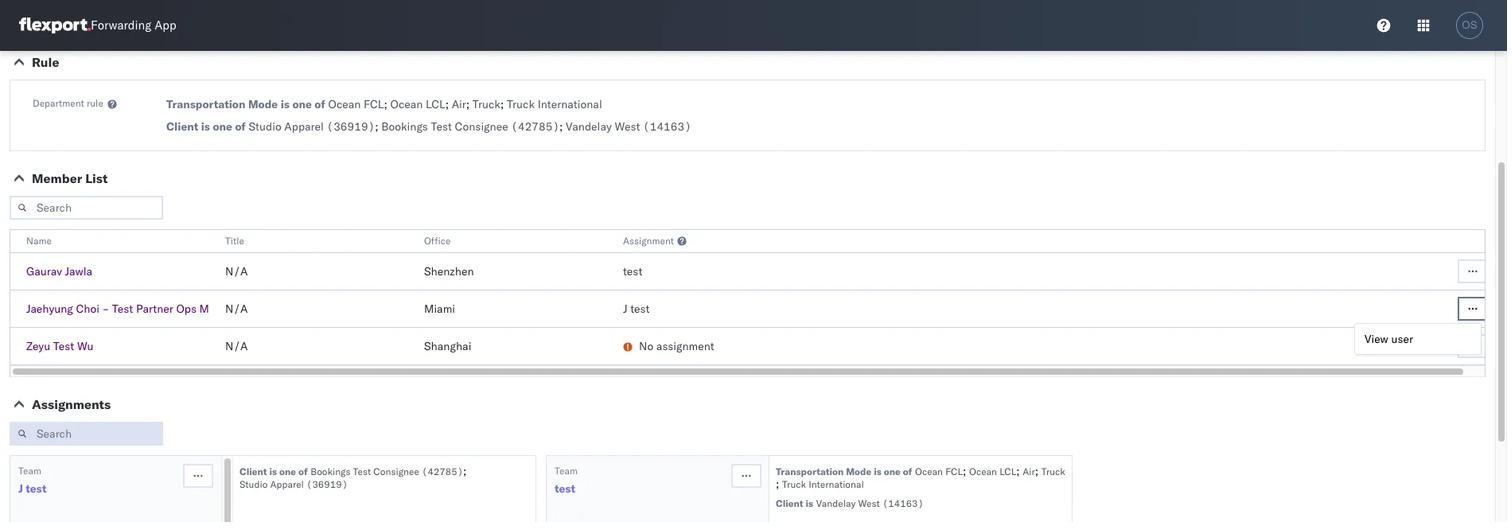 Task type: describe. For each thing, give the bounding box(es) containing it.
jawla
[[65, 264, 92, 279]]

test inside bookings test consignee (42785) ; studio apparel (36919)
[[353, 466, 371, 477]]

jaehyung
[[26, 302, 73, 316]]

test link
[[555, 481, 575, 497]]

gaurav
[[26, 264, 62, 279]]

jaehyung choi - test partner ops manager link
[[26, 302, 243, 316]]

partner
[[136, 302, 173, 316]]

department rule
[[33, 97, 103, 109]]

(14163) inside transportation mode is one of ocean fcl ; ocean lcl ; air ; truck ; truck international client is vandelay west (14163)
[[882, 497, 924, 509]]

team for test
[[555, 465, 578, 477]]

list
[[85, 170, 108, 186]]

view
[[1365, 332, 1389, 346]]

user
[[1391, 332, 1413, 346]]

0 vertical spatial studio
[[249, 119, 281, 134]]

consignee inside bookings test consignee (42785) ; studio apparel (36919)
[[374, 466, 419, 477]]

manager
[[199, 302, 243, 316]]

office
[[424, 235, 451, 247]]

jaehyung choi - test partner ops manager
[[26, 302, 243, 316]]

1 search text field from the top
[[10, 196, 163, 220]]

0 horizontal spatial west
[[615, 119, 640, 134]]

flexport. image
[[19, 18, 91, 33]]

0 vertical spatial air
[[452, 97, 466, 111]]

n/a for wu
[[225, 339, 248, 353]]

zeyu test wu
[[26, 339, 93, 353]]

0 vertical spatial lcl
[[426, 97, 445, 111]]

2 search text field from the top
[[10, 422, 163, 446]]

member list
[[32, 170, 108, 186]]

assignment
[[623, 235, 674, 247]]

studio inside bookings test consignee (42785) ; studio apparel (36919)
[[240, 478, 268, 490]]

client is one of for studio apparel (36919)
[[166, 119, 246, 134]]

lcl inside transportation mode is one of ocean fcl ; ocean lcl ; air ; truck ; truck international client is vandelay west (14163)
[[1000, 466, 1016, 477]]

transportation for transportation mode is one of
[[166, 97, 245, 111]]

j test
[[623, 302, 650, 316]]

team for j
[[18, 465, 41, 477]]

wu
[[77, 339, 93, 353]]

app
[[155, 18, 176, 33]]

shanghai
[[424, 339, 471, 353]]

; inside bookings test consignee (42785) ; studio apparel (36919)
[[463, 464, 467, 478]]

client inside transportation mode is one of ocean fcl ; ocean lcl ; air ; truck ; truck international client is vandelay west (14163)
[[776, 497, 803, 509]]

forwarding
[[91, 18, 151, 33]]

title
[[225, 235, 244, 247]]

assignment
[[656, 339, 714, 353]]

mode for transportation mode is one of ocean fcl ; ocean lcl ; air ; truck ; truck international client is vandelay west (14163)
[[846, 466, 872, 477]]

1 horizontal spatial (42785)
[[511, 119, 560, 134]]



Task type: locate. For each thing, give the bounding box(es) containing it.
0 vertical spatial mode
[[248, 97, 278, 111]]

1 vertical spatial west
[[858, 497, 880, 509]]

1 vertical spatial transportation
[[776, 466, 844, 477]]

1 horizontal spatial mode
[[846, 466, 872, 477]]

rule
[[87, 97, 103, 109]]

;
[[384, 97, 387, 111], [445, 97, 449, 111], [466, 97, 470, 111], [500, 97, 504, 111], [375, 119, 378, 134], [560, 119, 563, 134], [463, 464, 467, 478], [963, 464, 966, 478], [1016, 464, 1020, 478], [1035, 464, 1039, 478], [776, 477, 779, 491]]

vandelay inside transportation mode is one of ocean fcl ; ocean lcl ; air ; truck ; truck international client is vandelay west (14163)
[[816, 497, 856, 509]]

1 horizontal spatial team
[[555, 465, 578, 477]]

test inside team j test
[[26, 481, 47, 496]]

transportation mode is one of
[[166, 97, 325, 111]]

mode for transportation mode is one of
[[248, 97, 278, 111]]

1 vertical spatial mode
[[846, 466, 872, 477]]

(36919)
[[327, 119, 375, 134], [306, 478, 348, 490]]

1 horizontal spatial client
[[240, 466, 267, 477]]

1 horizontal spatial j
[[623, 302, 628, 316]]

(42785) inside bookings test consignee (42785) ; studio apparel (36919)
[[422, 466, 463, 477]]

0 horizontal spatial team
[[18, 465, 41, 477]]

zeyu
[[26, 339, 50, 353]]

3 n/a from the top
[[225, 339, 248, 353]]

transportation inside transportation mode is one of ocean fcl ; ocean lcl ; air ; truck ; truck international client is vandelay west (14163)
[[776, 466, 844, 477]]

1 n/a from the top
[[225, 264, 248, 279]]

j test link
[[18, 481, 47, 497]]

test
[[623, 264, 642, 279], [630, 302, 650, 316], [26, 481, 47, 496], [555, 481, 575, 496]]

1 horizontal spatial lcl
[[1000, 466, 1016, 477]]

team up j test 'link'
[[18, 465, 41, 477]]

1 vertical spatial consignee
[[374, 466, 419, 477]]

1 horizontal spatial bookings
[[381, 119, 428, 134]]

0 vertical spatial (36919)
[[327, 119, 375, 134]]

0 horizontal spatial lcl
[[426, 97, 445, 111]]

ops
[[176, 302, 197, 316]]

0 vertical spatial j
[[623, 302, 628, 316]]

name
[[26, 235, 52, 247]]

1 horizontal spatial international
[[809, 478, 864, 490]]

transportation mode is one of ocean fcl ; ocean lcl ; air ; truck ; truck international client is vandelay west (14163)
[[776, 464, 1065, 509]]

client
[[166, 119, 198, 134], [240, 466, 267, 477], [776, 497, 803, 509]]

0 vertical spatial (42785)
[[511, 119, 560, 134]]

bookings
[[381, 119, 428, 134], [311, 466, 350, 477]]

client is one of
[[166, 119, 246, 134], [240, 466, 308, 477]]

consignee
[[455, 119, 508, 134], [374, 466, 419, 477]]

1 horizontal spatial consignee
[[455, 119, 508, 134]]

0 vertical spatial client is one of
[[166, 119, 246, 134]]

0 horizontal spatial transportation
[[166, 97, 245, 111]]

0 vertical spatial bookings
[[381, 119, 428, 134]]

0 vertical spatial (14163)
[[643, 119, 691, 134]]

gaurav jawla link
[[26, 264, 92, 279]]

0 vertical spatial transportation
[[166, 97, 245, 111]]

2 vertical spatial n/a
[[225, 339, 248, 353]]

transportation for transportation mode is one of ocean fcl ; ocean lcl ; air ; truck ; truck international client is vandelay west (14163)
[[776, 466, 844, 477]]

n/a down manager
[[225, 339, 248, 353]]

zeyu test wu link
[[26, 339, 93, 353]]

0 vertical spatial vandelay
[[566, 119, 612, 134]]

1 horizontal spatial vandelay
[[816, 497, 856, 509]]

bookings inside bookings test consignee (42785) ; studio apparel (36919)
[[311, 466, 350, 477]]

(14163)
[[643, 119, 691, 134], [882, 497, 924, 509]]

1 horizontal spatial transportation
[[776, 466, 844, 477]]

test inside team test
[[555, 481, 575, 496]]

0 horizontal spatial (14163)
[[643, 119, 691, 134]]

no assignment
[[639, 339, 714, 353]]

team test
[[555, 465, 578, 496]]

one
[[292, 97, 312, 111], [213, 119, 232, 134], [279, 466, 296, 477], [884, 466, 901, 477]]

ocean
[[328, 97, 361, 111], [390, 97, 423, 111], [915, 466, 943, 477], [969, 466, 997, 477]]

0 horizontal spatial (42785)
[[422, 466, 463, 477]]

mode inside transportation mode is one of ocean fcl ; ocean lcl ; air ; truck ; truck international client is vandelay west (14163)
[[846, 466, 872, 477]]

0 horizontal spatial client
[[166, 119, 198, 134]]

1 horizontal spatial (14163)
[[882, 497, 924, 509]]

0 vertical spatial search text field
[[10, 196, 163, 220]]

2 team from the left
[[555, 465, 578, 477]]

apparel inside bookings test consignee (42785) ; studio apparel (36919)
[[270, 478, 304, 490]]

international inside transportation mode is one of ocean fcl ; ocean lcl ; air ; truck ; truck international client is vandelay west (14163)
[[809, 478, 864, 490]]

0 vertical spatial apparel
[[284, 119, 324, 134]]

1 horizontal spatial west
[[858, 497, 880, 509]]

(42785)
[[511, 119, 560, 134], [422, 466, 463, 477]]

vandelay
[[566, 119, 612, 134], [816, 497, 856, 509]]

client for studio apparel (36919)
[[166, 119, 198, 134]]

ocean fcl ; ocean lcl ; air ; truck ; truck international
[[328, 97, 602, 111]]

1 vertical spatial air
[[1023, 466, 1035, 477]]

1 vertical spatial j
[[18, 481, 23, 496]]

1 team from the left
[[18, 465, 41, 477]]

n/a right ops
[[225, 302, 248, 316]]

(36919) inside bookings test consignee (42785) ; studio apparel (36919)
[[306, 478, 348, 490]]

department
[[33, 97, 84, 109]]

view user
[[1365, 332, 1413, 346]]

1 horizontal spatial fcl
[[946, 466, 963, 477]]

1 vertical spatial studio
[[240, 478, 268, 490]]

2 n/a from the top
[[225, 302, 248, 316]]

0 horizontal spatial fcl
[[364, 97, 384, 111]]

one inside transportation mode is one of ocean fcl ; ocean lcl ; air ; truck ; truck international client is vandelay west (14163)
[[884, 466, 901, 477]]

client for bookings test consignee (42785)
[[240, 466, 267, 477]]

of inside transportation mode is one of ocean fcl ; ocean lcl ; air ; truck ; truck international client is vandelay west (14163)
[[903, 466, 912, 477]]

gaurav jawla
[[26, 264, 92, 279]]

air
[[452, 97, 466, 111], [1023, 466, 1035, 477]]

0 vertical spatial international
[[538, 97, 602, 111]]

test
[[431, 119, 452, 134], [112, 302, 133, 316], [53, 339, 74, 353], [353, 466, 371, 477]]

1 vertical spatial (42785)
[[422, 466, 463, 477]]

1 vertical spatial client is one of
[[240, 466, 308, 477]]

team up test link on the left of page
[[555, 465, 578, 477]]

member
[[32, 170, 82, 186]]

team
[[18, 465, 41, 477], [555, 465, 578, 477]]

no
[[639, 339, 654, 353]]

air inside transportation mode is one of ocean fcl ; ocean lcl ; air ; truck ; truck international client is vandelay west (14163)
[[1023, 466, 1035, 477]]

1 vertical spatial n/a
[[225, 302, 248, 316]]

Search text field
[[10, 196, 163, 220], [10, 422, 163, 446]]

0 horizontal spatial vandelay
[[566, 119, 612, 134]]

forwarding app link
[[19, 18, 176, 33]]

1 vertical spatial apparel
[[270, 478, 304, 490]]

1 vertical spatial international
[[809, 478, 864, 490]]

j
[[623, 302, 628, 316], [18, 481, 23, 496]]

bookings test consignee (42785) ; studio apparel (36919)
[[240, 464, 467, 490]]

-
[[102, 302, 109, 316]]

2 vertical spatial client
[[776, 497, 803, 509]]

1 vertical spatial search text field
[[10, 422, 163, 446]]

shenzhen
[[424, 264, 474, 279]]

0 vertical spatial consignee
[[455, 119, 508, 134]]

team inside team j test
[[18, 465, 41, 477]]

search text field down list
[[10, 196, 163, 220]]

0 horizontal spatial international
[[538, 97, 602, 111]]

fcl
[[364, 97, 384, 111], [946, 466, 963, 477]]

of
[[315, 97, 325, 111], [235, 119, 246, 134], [298, 466, 308, 477], [903, 466, 912, 477]]

1 vertical spatial (36919)
[[306, 478, 348, 490]]

n/a for -
[[225, 302, 248, 316]]

international
[[538, 97, 602, 111], [809, 478, 864, 490]]

2 horizontal spatial client
[[776, 497, 803, 509]]

1 vertical spatial vandelay
[[816, 497, 856, 509]]

lcl
[[426, 97, 445, 111], [1000, 466, 1016, 477]]

0 vertical spatial client
[[166, 119, 198, 134]]

1 vertical spatial bookings
[[311, 466, 350, 477]]

studio
[[249, 119, 281, 134], [240, 478, 268, 490]]

team j test
[[18, 465, 47, 496]]

choi
[[76, 302, 99, 316]]

is
[[281, 97, 290, 111], [201, 119, 210, 134], [269, 466, 277, 477], [874, 466, 882, 477], [806, 497, 813, 509]]

0 horizontal spatial j
[[18, 481, 23, 496]]

assignments
[[32, 396, 111, 412]]

miami
[[424, 302, 455, 316]]

1 vertical spatial lcl
[[1000, 466, 1016, 477]]

os button
[[1452, 7, 1488, 44]]

os
[[1462, 19, 1477, 31]]

0 vertical spatial n/a
[[225, 264, 248, 279]]

n/a
[[225, 264, 248, 279], [225, 302, 248, 316], [225, 339, 248, 353]]

transportation
[[166, 97, 245, 111], [776, 466, 844, 477]]

fcl inside transportation mode is one of ocean fcl ; ocean lcl ; air ; truck ; truck international client is vandelay west (14163)
[[946, 466, 963, 477]]

0 horizontal spatial consignee
[[374, 466, 419, 477]]

1 horizontal spatial air
[[1023, 466, 1035, 477]]

forwarding app
[[91, 18, 176, 33]]

mode
[[248, 97, 278, 111], [846, 466, 872, 477]]

search text field down assignments
[[10, 422, 163, 446]]

apparel
[[284, 119, 324, 134], [270, 478, 304, 490]]

1 vertical spatial fcl
[[946, 466, 963, 477]]

studio apparel (36919) ; bookings test consignee (42785) ; vandelay west (14163)
[[249, 119, 691, 134]]

rule
[[32, 54, 59, 70]]

0 horizontal spatial bookings
[[311, 466, 350, 477]]

client is one of for bookings test consignee (42785)
[[240, 466, 308, 477]]

0 vertical spatial west
[[615, 119, 640, 134]]

0 vertical spatial fcl
[[364, 97, 384, 111]]

west inside transportation mode is one of ocean fcl ; ocean lcl ; air ; truck ; truck international client is vandelay west (14163)
[[858, 497, 880, 509]]

1 vertical spatial client
[[240, 466, 267, 477]]

n/a down "title"
[[225, 264, 248, 279]]

0 horizontal spatial mode
[[248, 97, 278, 111]]

truck
[[473, 97, 500, 111], [507, 97, 535, 111], [1041, 466, 1065, 477], [782, 478, 806, 490]]

west
[[615, 119, 640, 134], [858, 497, 880, 509]]

1 vertical spatial (14163)
[[882, 497, 924, 509]]

0 horizontal spatial air
[[452, 97, 466, 111]]

j inside team j test
[[18, 481, 23, 496]]



Task type: vqa. For each thing, say whether or not it's contained in the screenshot.
the rightmost transportation
yes



